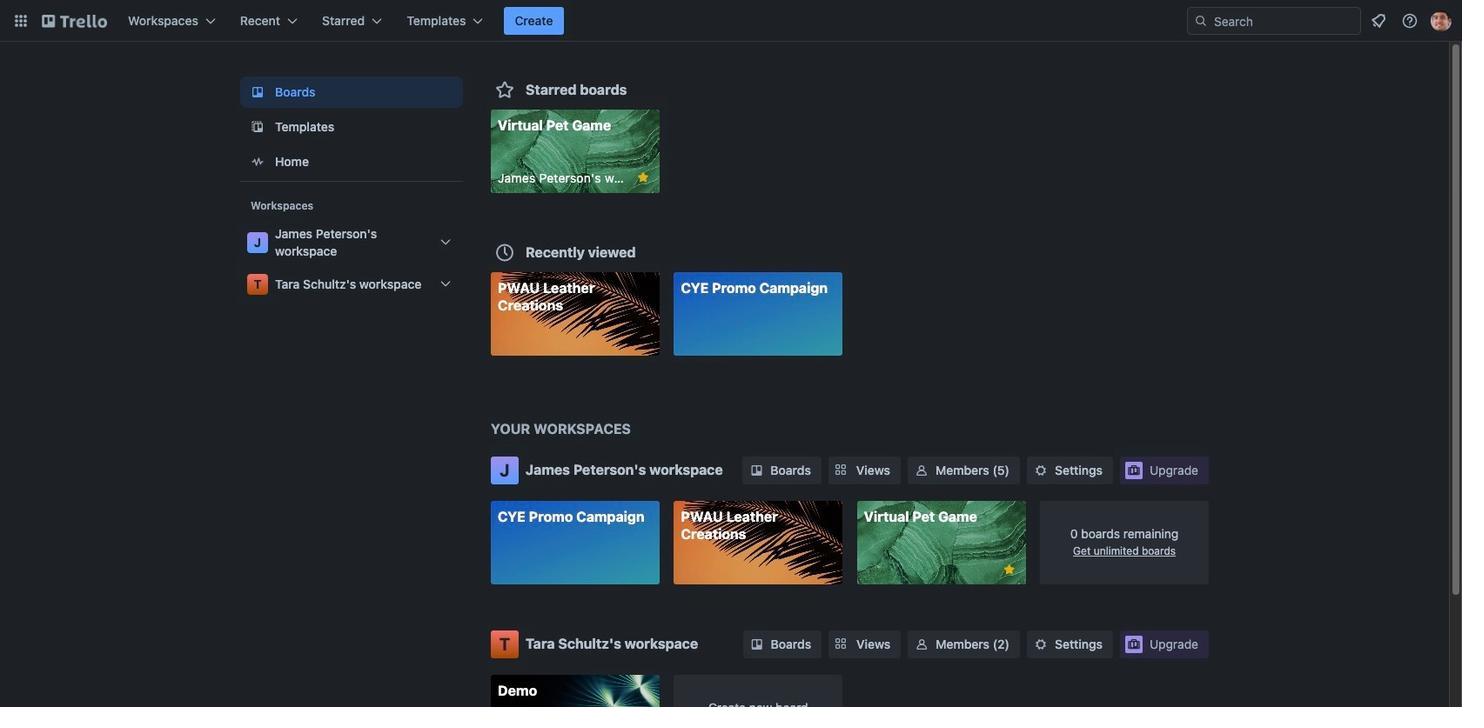 Task type: vqa. For each thing, say whether or not it's contained in the screenshot.
first sm image from right
yes



Task type: describe. For each thing, give the bounding box(es) containing it.
back to home image
[[42, 7, 107, 35]]

1 horizontal spatial sm image
[[913, 636, 931, 653]]

primary element
[[0, 0, 1462, 42]]

james peterson (jamespeterson93) image
[[1431, 10, 1452, 31]]

2 horizontal spatial sm image
[[1032, 462, 1050, 480]]

0 horizontal spatial sm image
[[748, 636, 766, 653]]

search image
[[1194, 14, 1208, 28]]

1 horizontal spatial sm image
[[913, 462, 931, 480]]

board image
[[247, 82, 268, 103]]



Task type: locate. For each thing, give the bounding box(es) containing it.
open information menu image
[[1401, 12, 1419, 30]]

click to unstar this board. it will be removed from your starred list. image
[[635, 170, 651, 185]]

home image
[[247, 151, 268, 172]]

2 horizontal spatial sm image
[[1032, 636, 1050, 653]]

Search field
[[1187, 7, 1361, 35]]

sm image
[[1032, 462, 1050, 480], [748, 636, 766, 653], [913, 636, 931, 653]]

template board image
[[247, 117, 268, 138]]

sm image
[[748, 462, 765, 480], [913, 462, 931, 480], [1032, 636, 1050, 653]]

0 notifications image
[[1368, 10, 1389, 31]]

0 horizontal spatial sm image
[[748, 462, 765, 480]]



